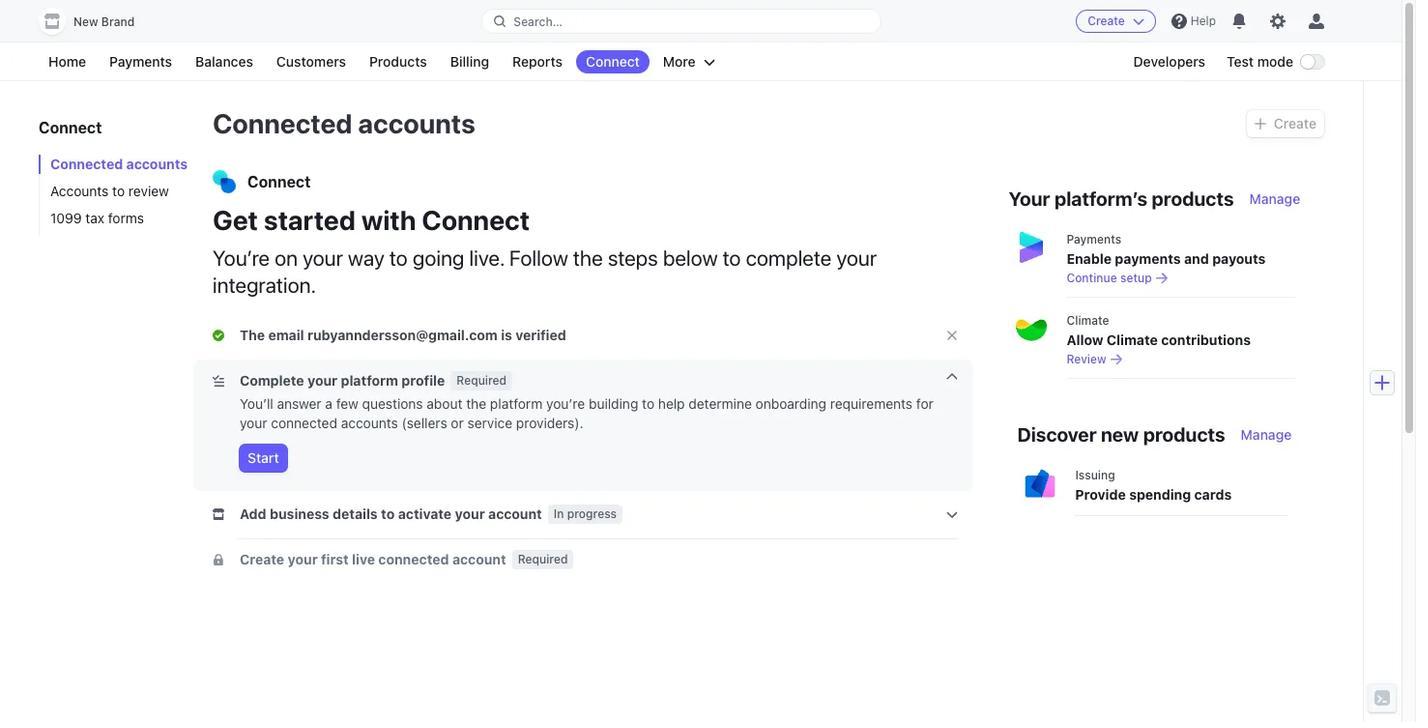 Task type: vqa. For each thing, say whether or not it's contained in the screenshot.
of
no



Task type: describe. For each thing, give the bounding box(es) containing it.
1 vertical spatial accounts
[[126, 156, 188, 172]]

1 vertical spatial required
[[518, 552, 568, 567]]

or
[[451, 415, 464, 431]]

add
[[240, 506, 267, 522]]

you'll answer a few questions about the platform you're building to help determine onboarding requirements for your connected accounts (sellers or service providers).
[[240, 395, 934, 431]]

0 vertical spatial create
[[1088, 14, 1125, 28]]

help button
[[1164, 6, 1224, 37]]

providers).
[[516, 415, 584, 431]]

search…
[[514, 14, 563, 29]]

determine
[[689, 395, 752, 412]]

going
[[413, 246, 464, 271]]

your inside the you'll answer a few questions about the platform you're building to help determine onboarding requirements for your connected accounts (sellers or service providers).
[[240, 415, 267, 431]]

discover new products
[[1018, 423, 1226, 446]]

connect inside 'link'
[[586, 53, 640, 70]]

1 vertical spatial account
[[452, 551, 506, 568]]

about
[[427, 395, 463, 412]]

accounts
[[50, 183, 109, 199]]

0 vertical spatial climate
[[1067, 313, 1109, 328]]

connected accounts link
[[39, 155, 193, 174]]

to inside the you'll answer a few questions about the platform you're building to help determine onboarding requirements for your connected accounts (sellers or service providers).
[[642, 395, 655, 412]]

new
[[73, 15, 98, 29]]

to down the connected accounts link in the top left of the page
[[112, 183, 125, 199]]

balances
[[195, 53, 253, 70]]

products
[[369, 53, 427, 70]]

details
[[333, 506, 378, 522]]

review link
[[1067, 352, 1297, 367]]

issuing
[[1076, 468, 1115, 482]]

enable
[[1067, 250, 1112, 267]]

your left first
[[288, 551, 318, 568]]

contributions
[[1161, 332, 1251, 348]]

continue
[[1067, 271, 1117, 285]]

cards
[[1195, 486, 1232, 503]]

new brand
[[73, 15, 135, 29]]

start link
[[240, 445, 287, 472]]

onboarding
[[756, 395, 827, 412]]

a
[[325, 395, 333, 412]]

accounts to review link
[[39, 182, 193, 201]]

climate allow climate contributions
[[1067, 313, 1251, 348]]

payments
[[1115, 250, 1181, 267]]

reports
[[512, 53, 563, 70]]

spending
[[1129, 486, 1191, 503]]

billing
[[450, 53, 489, 70]]

live
[[352, 551, 375, 568]]

your right activate
[[455, 506, 485, 522]]

platform's
[[1055, 188, 1148, 210]]

activate
[[398, 506, 452, 522]]

you're
[[546, 395, 585, 412]]

more button
[[653, 50, 725, 73]]

email
[[268, 327, 304, 343]]

0 horizontal spatial create button
[[1076, 10, 1156, 33]]

connect link
[[576, 50, 650, 73]]

payments link
[[100, 50, 182, 73]]

in
[[554, 507, 564, 521]]

get started with connect you're on your way to going live. follow the steps below to complete your integration.
[[213, 204, 877, 298]]

0 vertical spatial required
[[457, 373, 507, 388]]

your
[[1009, 188, 1050, 210]]

account inside dropdown button
[[488, 506, 542, 522]]

create your first live connected account
[[240, 551, 506, 568]]

1099 tax forms
[[50, 210, 144, 226]]

your right complete
[[837, 246, 877, 271]]

below
[[663, 246, 718, 271]]

connected inside the you'll answer a few questions about the platform you're building to help determine onboarding requirements for your connected accounts (sellers or service providers).
[[271, 415, 337, 431]]

you'll
[[240, 395, 273, 412]]

to right way on the top left of page
[[390, 246, 408, 271]]

help
[[1191, 14, 1216, 28]]

customers
[[276, 53, 346, 70]]

few
[[336, 395, 359, 412]]

manage link for your platform's products
[[1250, 190, 1301, 209]]

issuing provide spending cards
[[1076, 468, 1232, 503]]

payouts
[[1213, 250, 1266, 267]]

your right on
[[303, 246, 343, 271]]

discover
[[1018, 423, 1097, 446]]

business
[[270, 506, 329, 522]]

test
[[1227, 53, 1254, 70]]

new
[[1101, 423, 1139, 446]]

manage for your platform's products
[[1250, 190, 1301, 207]]

developers
[[1134, 53, 1206, 70]]

steps
[[608, 246, 658, 271]]

svg image for complete your platform profile
[[213, 375, 224, 387]]

your platform's products
[[1009, 188, 1234, 210]]

home link
[[39, 50, 96, 73]]

way
[[348, 246, 385, 271]]

the email rubyanndersson@gmail.com is verified
[[240, 327, 566, 343]]



Task type: locate. For each thing, give the bounding box(es) containing it.
create
[[1088, 14, 1125, 28], [1274, 115, 1317, 131], [240, 551, 284, 568]]

1 vertical spatial manage link
[[1241, 425, 1292, 445]]

1 horizontal spatial connected
[[213, 107, 352, 139]]

connect up the connected accounts link in the top left of the page
[[39, 119, 102, 136]]

0 vertical spatial account
[[488, 506, 542, 522]]

the
[[573, 246, 603, 271], [466, 395, 486, 412]]

svg image
[[1255, 118, 1266, 130], [213, 375, 224, 387], [213, 509, 224, 520]]

verified
[[516, 327, 566, 343]]

0 horizontal spatial connected
[[271, 415, 337, 431]]

1 vertical spatial create button
[[1247, 110, 1325, 137]]

2 horizontal spatial create
[[1274, 115, 1317, 131]]

complete
[[240, 372, 304, 389]]

more
[[663, 53, 696, 70]]

with
[[361, 204, 416, 236]]

1 horizontal spatial create
[[1088, 14, 1125, 28]]

1 vertical spatial products
[[1143, 423, 1226, 446]]

platform up few
[[341, 372, 398, 389]]

0 horizontal spatial required
[[457, 373, 507, 388]]

1 horizontal spatial connected
[[378, 551, 449, 568]]

0 vertical spatial products
[[1152, 188, 1234, 210]]

connect up live.
[[422, 204, 530, 236]]

complete
[[746, 246, 832, 271]]

1 vertical spatial create
[[1274, 115, 1317, 131]]

1 vertical spatial connected
[[50, 156, 123, 172]]

svg image down test mode
[[1255, 118, 1266, 130]]

payments enable payments and payouts
[[1067, 232, 1266, 267]]

rubyanndersson@gmail.com
[[308, 327, 498, 343]]

add business details to activate your account
[[240, 506, 542, 522]]

answer
[[277, 395, 322, 412]]

(sellers
[[402, 415, 447, 431]]

live.
[[469, 246, 505, 271]]

1 vertical spatial the
[[466, 395, 486, 412]]

the inside get started with connect you're on your way to going live. follow the steps below to complete your integration.
[[573, 246, 603, 271]]

tax
[[85, 210, 104, 226]]

0 vertical spatial connected
[[271, 415, 337, 431]]

1 vertical spatial connected accounts
[[50, 156, 188, 172]]

1 svg image from the top
[[213, 330, 224, 341]]

0 vertical spatial platform
[[341, 372, 398, 389]]

follow
[[509, 246, 568, 271]]

complete your platform profile
[[240, 372, 445, 389]]

connected accounts
[[213, 107, 476, 139], [50, 156, 188, 172]]

add business details to activate your account button
[[213, 505, 546, 524]]

1 vertical spatial manage
[[1241, 426, 1292, 443]]

svg image inside the complete your platform profile dropdown button
[[213, 375, 224, 387]]

manage link
[[1250, 190, 1301, 209], [1241, 425, 1292, 445]]

svg image for create
[[1255, 118, 1266, 130]]

connected down activate
[[378, 551, 449, 568]]

start
[[248, 450, 279, 466]]

requirements
[[830, 395, 913, 412]]

climate right allow
[[1107, 332, 1158, 348]]

create up developers link
[[1088, 14, 1125, 28]]

create button up the developers
[[1076, 10, 1156, 33]]

svg image inside add business details to activate your account dropdown button
[[213, 509, 224, 520]]

0 horizontal spatial create
[[240, 551, 284, 568]]

payments for payments enable payments and payouts
[[1067, 232, 1122, 247]]

the inside the you'll answer a few questions about the platform you're building to help determine onboarding requirements for your connected accounts (sellers or service providers).
[[466, 395, 486, 412]]

brand
[[101, 15, 135, 29]]

1 horizontal spatial create button
[[1247, 110, 1325, 137]]

create down add
[[240, 551, 284, 568]]

1 vertical spatial connected
[[378, 551, 449, 568]]

1 vertical spatial payments
[[1067, 232, 1122, 247]]

connected up accounts
[[50, 156, 123, 172]]

building
[[589, 395, 638, 412]]

in progress
[[554, 507, 617, 521]]

service
[[467, 415, 513, 431]]

2 vertical spatial svg image
[[213, 509, 224, 520]]

connected
[[271, 415, 337, 431], [378, 551, 449, 568]]

0 vertical spatial manage link
[[1250, 190, 1301, 209]]

products for discover new products
[[1143, 423, 1226, 446]]

complete your platform profile button
[[213, 371, 449, 391]]

payments for payments
[[109, 53, 172, 70]]

to right details
[[381, 506, 395, 522]]

svg image for add business details to activate your account
[[213, 509, 224, 520]]

mode
[[1258, 53, 1294, 70]]

first
[[321, 551, 349, 568]]

0 vertical spatial svg image
[[213, 330, 224, 341]]

payments inside payments enable payments and payouts
[[1067, 232, 1122, 247]]

svg image left complete
[[213, 375, 224, 387]]

get
[[213, 204, 258, 236]]

progress
[[567, 507, 617, 521]]

manage link for discover new products
[[1241, 425, 1292, 445]]

your up a
[[308, 372, 338, 389]]

2 svg image from the top
[[213, 554, 224, 566]]

0 horizontal spatial the
[[466, 395, 486, 412]]

billing link
[[441, 50, 499, 73]]

connected accounts down 'customers' link
[[213, 107, 476, 139]]

to
[[112, 183, 125, 199], [390, 246, 408, 271], [723, 246, 741, 271], [642, 395, 655, 412], [381, 506, 395, 522]]

Search… text field
[[483, 9, 880, 33]]

your down the you'll
[[240, 415, 267, 431]]

products up issuing provide spending cards
[[1143, 423, 1226, 446]]

on
[[275, 246, 298, 271]]

required up service
[[457, 373, 507, 388]]

platform
[[341, 372, 398, 389], [490, 395, 543, 412]]

payments
[[109, 53, 172, 70], [1067, 232, 1122, 247]]

setup
[[1121, 271, 1152, 285]]

svg image left add
[[213, 509, 224, 520]]

is
[[501, 327, 512, 343]]

review
[[128, 183, 169, 199]]

1 horizontal spatial platform
[[490, 395, 543, 412]]

0 vertical spatial svg image
[[1255, 118, 1266, 130]]

questions
[[362, 395, 423, 412]]

your
[[303, 246, 343, 271], [837, 246, 877, 271], [308, 372, 338, 389], [240, 415, 267, 431], [455, 506, 485, 522], [288, 551, 318, 568]]

the
[[240, 327, 265, 343]]

1 vertical spatial svg image
[[213, 375, 224, 387]]

0 vertical spatial the
[[573, 246, 603, 271]]

2 vertical spatial accounts
[[341, 415, 398, 431]]

you're
[[213, 246, 270, 271]]

platform up service
[[490, 395, 543, 412]]

profile
[[402, 372, 445, 389]]

climate
[[1067, 313, 1109, 328], [1107, 332, 1158, 348]]

required down in
[[518, 552, 568, 567]]

platform inside the you'll answer a few questions about the platform you're building to help determine onboarding requirements for your connected accounts (sellers or service providers).
[[490, 395, 543, 412]]

connect up "started"
[[248, 173, 311, 190]]

required
[[457, 373, 507, 388], [518, 552, 568, 567]]

0 horizontal spatial platform
[[341, 372, 398, 389]]

to left the help
[[642, 395, 655, 412]]

started
[[264, 204, 356, 236]]

0 horizontal spatial payments
[[109, 53, 172, 70]]

0 vertical spatial manage
[[1250, 190, 1301, 207]]

0 horizontal spatial connected accounts
[[50, 156, 188, 172]]

1 horizontal spatial connected accounts
[[213, 107, 476, 139]]

integration.
[[213, 273, 316, 298]]

connected accounts up the accounts to review link
[[50, 156, 188, 172]]

new brand button
[[39, 8, 154, 35]]

balances link
[[186, 50, 263, 73]]

continue setup link
[[1067, 271, 1297, 286]]

and
[[1184, 250, 1209, 267]]

connected down answer
[[271, 415, 337, 431]]

connect left more
[[586, 53, 640, 70]]

accounts inside the you'll answer a few questions about the platform you're building to help determine onboarding requirements for your connected accounts (sellers or service providers).
[[341, 415, 398, 431]]

to right below
[[723, 246, 741, 271]]

reports link
[[503, 50, 572, 73]]

svg image
[[213, 330, 224, 341], [213, 554, 224, 566]]

allow
[[1067, 332, 1104, 348]]

the up service
[[466, 395, 486, 412]]

continue setup
[[1067, 271, 1152, 285]]

climate up allow
[[1067, 313, 1109, 328]]

1 horizontal spatial the
[[573, 246, 603, 271]]

2 vertical spatial create
[[240, 551, 284, 568]]

1 vertical spatial platform
[[490, 395, 543, 412]]

for
[[916, 395, 934, 412]]

svg image for create your first live connected account
[[213, 554, 224, 566]]

home
[[48, 53, 86, 70]]

manage for discover new products
[[1241, 426, 1292, 443]]

connect inside get started with connect you're on your way to going live. follow the steps below to complete your integration.
[[422, 204, 530, 236]]

payments down brand
[[109, 53, 172, 70]]

0 vertical spatial connected accounts
[[213, 107, 476, 139]]

to inside dropdown button
[[381, 506, 395, 522]]

1 vertical spatial climate
[[1107, 332, 1158, 348]]

svg image for the email rubyanndersson@gmail.com is verified
[[213, 330, 224, 341]]

test mode
[[1227, 53, 1294, 70]]

create down mode
[[1274, 115, 1317, 131]]

1099 tax forms link
[[39, 209, 193, 228]]

1 horizontal spatial required
[[518, 552, 568, 567]]

accounts up review
[[126, 156, 188, 172]]

0 vertical spatial create button
[[1076, 10, 1156, 33]]

0 horizontal spatial connected
[[50, 156, 123, 172]]

products link
[[360, 50, 437, 73]]

products up payments enable payments and payouts
[[1152, 188, 1234, 210]]

the left steps
[[573, 246, 603, 271]]

connected down 'customers' link
[[213, 107, 352, 139]]

payments up enable
[[1067, 232, 1122, 247]]

platform inside dropdown button
[[341, 372, 398, 389]]

1 horizontal spatial payments
[[1067, 232, 1122, 247]]

connected
[[213, 107, 352, 139], [50, 156, 123, 172]]

1 vertical spatial svg image
[[213, 554, 224, 566]]

accounts to review
[[50, 183, 169, 199]]

accounts down products link on the top
[[358, 107, 476, 139]]

0 vertical spatial payments
[[109, 53, 172, 70]]

0 vertical spatial connected
[[213, 107, 352, 139]]

create button down mode
[[1247, 110, 1325, 137]]

Search… search field
[[483, 9, 880, 33]]

provide
[[1076, 486, 1126, 503]]

products for your platform's products
[[1152, 188, 1234, 210]]

help
[[658, 395, 685, 412]]

1099
[[50, 210, 82, 226]]

accounts down few
[[341, 415, 398, 431]]

0 vertical spatial accounts
[[358, 107, 476, 139]]

forms
[[108, 210, 144, 226]]

customers link
[[267, 50, 356, 73]]



